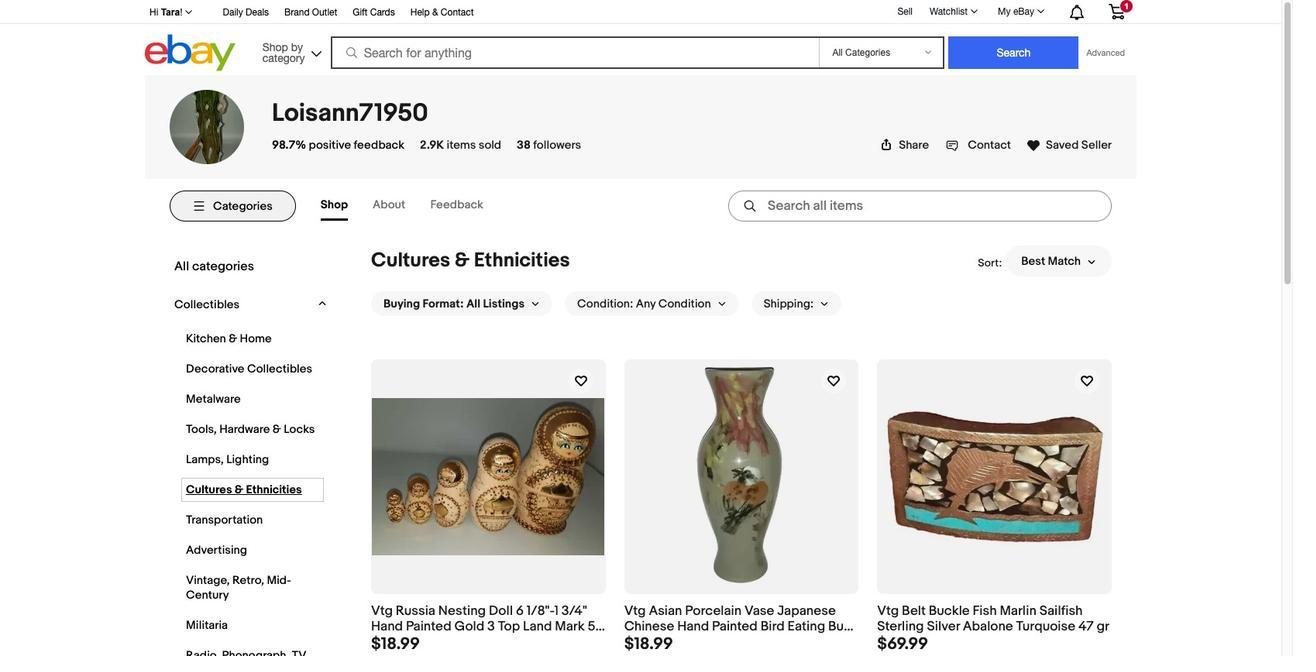 Task type: vqa. For each thing, say whether or not it's contained in the screenshot.
3rd HEADING
no



Task type: describe. For each thing, give the bounding box(es) containing it.
top
[[498, 619, 520, 635]]

$18.99 for vtg asian porcelain vase japanese chinese hand painted bird eating bug ceramic
[[624, 635, 673, 655]]

1 inside the vtg russia nesting doll 6 1/8"-1 3/4" hand painted gold 3 top land mark 5 set m5
[[554, 603, 559, 619]]

chinese
[[624, 619, 674, 635]]

2.9k
[[420, 138, 444, 153]]

98.7% positive feedback
[[272, 138, 404, 153]]

brand
[[284, 7, 310, 18]]

kitchen
[[186, 332, 226, 346]]

share
[[899, 138, 929, 153]]

5
[[588, 619, 596, 635]]

my
[[998, 6, 1011, 17]]

ethnicities inside 'link'
[[246, 483, 302, 497]]

mark
[[555, 619, 585, 635]]

transportation
[[186, 513, 263, 528]]

retro,
[[232, 573, 264, 588]]

decorative collectibles link
[[182, 358, 323, 380]]

tools, hardware & locks link
[[182, 418, 323, 441]]

collectibles link
[[170, 294, 312, 316]]

vintage,
[[186, 573, 230, 588]]

vtg asian porcelain vase japanese chinese hand painted bird eating bug ceramic : quick view image
[[661, 361, 822, 593]]

saved
[[1046, 138, 1079, 153]]

loisann71950 image
[[170, 90, 244, 164]]

& for the cultures & ethnicities 'link'
[[235, 483, 243, 497]]

watchlist
[[930, 6, 968, 17]]

shop by category banner
[[141, 0, 1137, 75]]

eating
[[788, 619, 825, 635]]

hi tara !
[[150, 7, 182, 18]]

militaria link
[[182, 614, 323, 637]]

best match
[[1021, 254, 1081, 268]]

tab list containing shop
[[321, 191, 508, 221]]

gift
[[353, 7, 368, 18]]

deals
[[246, 7, 269, 18]]

gift cards
[[353, 7, 395, 18]]

advanced
[[1087, 48, 1125, 57]]

metalware link
[[182, 388, 323, 411]]

transportation link
[[182, 509, 323, 532]]

1 horizontal spatial collectibles
[[247, 362, 312, 377]]

condition: any condition
[[577, 296, 711, 311]]

vtg for vtg russia nesting doll 6 1/8"-1 3/4" hand painted gold 3 top land mark 5 set m5
[[371, 603, 393, 619]]

cultures & ethnicities tab panel
[[170, 233, 1112, 656]]

items
[[447, 138, 476, 153]]

sailfish
[[1040, 603, 1083, 619]]

Search all items field
[[728, 191, 1112, 222]]

buckle
[[929, 603, 970, 619]]

condition:
[[577, 296, 633, 311]]

contact inside account navigation
[[441, 7, 474, 18]]

match
[[1048, 254, 1081, 268]]

0 vertical spatial cultures & ethnicities
[[371, 249, 570, 273]]

!
[[180, 7, 182, 18]]

daily deals
[[223, 7, 269, 18]]

all inside dropdown button
[[466, 296, 481, 311]]

buying format: all listings button
[[371, 291, 552, 316]]

categories
[[213, 199, 273, 213]]

hand inside the vtg russia nesting doll 6 1/8"-1 3/4" hand painted gold 3 top land mark 5 set m5
[[371, 619, 403, 635]]

brand outlet link
[[284, 5, 337, 22]]

sold
[[479, 138, 501, 153]]

positive
[[309, 138, 351, 153]]

shipping: button
[[751, 291, 842, 316]]

advanced link
[[1079, 37, 1133, 68]]

cards
[[370, 7, 395, 18]]

gift cards link
[[353, 5, 395, 22]]

bird
[[761, 619, 785, 635]]

locks
[[284, 422, 315, 437]]

any
[[636, 296, 656, 311]]

lamps, lighting link
[[182, 449, 323, 471]]

& left locks
[[273, 422, 281, 437]]

gold
[[454, 619, 484, 635]]

belt
[[902, 603, 926, 619]]

marlin
[[1000, 603, 1037, 619]]

sell link
[[891, 6, 920, 17]]

condition
[[658, 296, 711, 311]]

help
[[410, 7, 430, 18]]

painted inside the vtg russia nesting doll 6 1/8"-1 3/4" hand painted gold 3 top land mark 5 set m5
[[406, 619, 451, 635]]

sort:
[[978, 256, 1002, 269]]

saved seller button
[[1027, 135, 1112, 153]]

vtg russia nesting doll 6 1/8"-1 3/4" hand painted gold 3 top land mark 5 set m5
[[371, 603, 596, 651]]

vtg russia nesting doll 6 1/8"-1 3/4" hand painted gold 3 top land mark 5 set m5 : quick view image
[[372, 398, 605, 555]]

condition: any condition button
[[565, 291, 739, 316]]

account navigation
[[141, 0, 1137, 24]]

vtg belt buckle fish marlin sailfish sterling silver abalone turquoise 47 gr : quick view image
[[878, 397, 1111, 556]]

porcelain
[[685, 603, 742, 619]]

1 inside "link"
[[1124, 2, 1129, 11]]

& for help & contact link
[[432, 7, 438, 18]]

m5
[[395, 636, 414, 651]]

tools, hardware & locks
[[186, 422, 315, 437]]

painted inside the vtg asian porcelain vase japanese chinese hand painted bird eating bug ceramic
[[712, 619, 758, 635]]

categories button
[[170, 191, 296, 222]]

hand inside the vtg asian porcelain vase japanese chinese hand painted bird eating bug ceramic
[[677, 619, 709, 635]]

2.9k items sold
[[420, 138, 501, 153]]

shop by category
[[262, 41, 305, 64]]

vtg for vtg belt buckle fish marlin sailfish sterling silver abalone turquoise 47 gr
[[877, 603, 899, 619]]

vtg belt buckle fish marlin sailfish sterling silver abalone turquoise 47 gr button
[[877, 603, 1112, 636]]

land
[[523, 619, 552, 635]]

nesting
[[438, 603, 486, 619]]

vtg asian porcelain vase japanese chinese hand painted bird eating bug ceramic button
[[624, 603, 859, 651]]

doll
[[489, 603, 513, 619]]



Task type: locate. For each thing, give the bounding box(es) containing it.
painted
[[406, 619, 451, 635], [712, 619, 758, 635]]

loisann71950
[[272, 98, 428, 129]]

buying format: all listings
[[384, 296, 525, 311]]

sterling
[[877, 619, 924, 635]]

1 horizontal spatial shop
[[321, 198, 348, 212]]

None submit
[[949, 36, 1079, 69]]

$18.99 down asian at the right bottom
[[624, 635, 673, 655]]

vtg up set
[[371, 603, 393, 619]]

hand
[[371, 619, 403, 635], [677, 619, 709, 635]]

vtg inside the vtg russia nesting doll 6 1/8"-1 3/4" hand painted gold 3 top land mark 5 set m5
[[371, 603, 393, 619]]

0 horizontal spatial vtg
[[371, 603, 393, 619]]

collectibles down home on the left bottom of the page
[[247, 362, 312, 377]]

1 horizontal spatial ethnicities
[[474, 249, 570, 273]]

1 horizontal spatial contact
[[968, 138, 1011, 153]]

vtg inside vtg belt buckle fish marlin sailfish sterling silver abalone turquoise 47 gr
[[877, 603, 899, 619]]

0 horizontal spatial shop
[[262, 41, 288, 53]]

Search for anything text field
[[333, 38, 816, 67]]

0 vertical spatial ethnicities
[[474, 249, 570, 273]]

shop
[[262, 41, 288, 53], [321, 198, 348, 212]]

1 vertical spatial cultures & ethnicities
[[186, 483, 302, 497]]

ethnicities up the transportation link
[[246, 483, 302, 497]]

1 vertical spatial cultures
[[186, 483, 232, 497]]

& inside account navigation
[[432, 7, 438, 18]]

0 horizontal spatial cultures & ethnicities
[[186, 483, 302, 497]]

1 vertical spatial 1
[[554, 603, 559, 619]]

hand up set
[[371, 619, 403, 635]]

0 vertical spatial shop
[[262, 41, 288, 53]]

ethnicities
[[474, 249, 570, 273], [246, 483, 302, 497]]

1 up "advanced"
[[1124, 2, 1129, 11]]

1 horizontal spatial painted
[[712, 619, 758, 635]]

1 horizontal spatial vtg
[[624, 603, 646, 619]]

3 vtg from the left
[[877, 603, 899, 619]]

help & contact link
[[410, 5, 474, 22]]

tara
[[161, 7, 180, 18]]

help & contact
[[410, 7, 474, 18]]

vtg asian porcelain vase japanese chinese hand painted bird eating bug ceramic
[[624, 603, 852, 651]]

1 vertical spatial shop
[[321, 198, 348, 212]]

format:
[[423, 296, 464, 311]]

2 $18.99 from the left
[[624, 635, 673, 655]]

cultures & ethnicities inside 'link'
[[186, 483, 302, 497]]

russia
[[396, 603, 435, 619]]

contact left the saved
[[968, 138, 1011, 153]]

vtg inside the vtg asian porcelain vase japanese chinese hand painted bird eating bug ceramic
[[624, 603, 646, 619]]

lamps, lighting
[[186, 453, 269, 467]]

0 horizontal spatial painted
[[406, 619, 451, 635]]

3/4"
[[562, 603, 587, 619]]

my ebay
[[998, 6, 1034, 17]]

&
[[432, 7, 438, 18], [455, 249, 470, 273], [229, 332, 237, 346], [273, 422, 281, 437], [235, 483, 243, 497]]

1 hand from the left
[[371, 619, 403, 635]]

vtg belt buckle fish marlin sailfish sterling silver abalone turquoise 47 gr
[[877, 603, 1110, 635]]

$18.99
[[371, 635, 420, 655], [624, 635, 673, 655]]

tab list
[[321, 191, 508, 221]]

0 horizontal spatial 1
[[554, 603, 559, 619]]

brand outlet
[[284, 7, 337, 18]]

0 vertical spatial contact
[[441, 7, 474, 18]]

tools,
[[186, 422, 217, 437]]

best match button
[[1006, 246, 1112, 277]]

set
[[371, 636, 392, 651]]

my ebay link
[[990, 2, 1051, 21]]

0 horizontal spatial $18.99
[[371, 635, 420, 655]]

seller
[[1082, 138, 1112, 153]]

1 horizontal spatial all
[[466, 296, 481, 311]]

painted down russia
[[406, 619, 451, 635]]

collectibles up kitchen
[[174, 298, 240, 312]]

1 horizontal spatial cultures & ethnicities
[[371, 249, 570, 273]]

shop for shop by category
[[262, 41, 288, 53]]

about
[[373, 198, 405, 212]]

0 vertical spatial cultures
[[371, 249, 450, 273]]

all left 'categories'
[[174, 259, 189, 274]]

1 vertical spatial ethnicities
[[246, 483, 302, 497]]

fish
[[973, 603, 997, 619]]

abalone
[[963, 619, 1013, 635]]

shop inside tab list
[[321, 198, 348, 212]]

shop by category button
[[255, 34, 325, 68]]

home
[[240, 332, 272, 346]]

& right help
[[432, 7, 438, 18]]

0 vertical spatial collectibles
[[174, 298, 240, 312]]

vtg
[[371, 603, 393, 619], [624, 603, 646, 619], [877, 603, 899, 619]]

feedback
[[430, 198, 483, 212]]

lighting
[[226, 453, 269, 467]]

listings
[[483, 296, 525, 311]]

1 horizontal spatial $18.99
[[624, 635, 673, 655]]

all categories
[[174, 259, 254, 274]]

cultures & ethnicities down lighting on the bottom of page
[[186, 483, 302, 497]]

0 horizontal spatial cultures
[[186, 483, 232, 497]]

share button
[[880, 138, 929, 153]]

vintage, retro, mid- century link
[[182, 570, 323, 607]]

& down lighting on the bottom of page
[[235, 483, 243, 497]]

daily
[[223, 7, 243, 18]]

asian
[[649, 603, 682, 619]]

& inside 'link'
[[235, 483, 243, 497]]

2 painted from the left
[[712, 619, 758, 635]]

hardware
[[219, 422, 270, 437]]

bug
[[828, 619, 852, 635]]

by
[[291, 41, 303, 53]]

metalware
[[186, 392, 241, 407]]

& up buying format: all listings dropdown button
[[455, 249, 470, 273]]

category
[[262, 52, 305, 64]]

contact
[[441, 7, 474, 18], [968, 138, 1011, 153]]

0 horizontal spatial hand
[[371, 619, 403, 635]]

$18.99 down russia
[[371, 635, 420, 655]]

0 horizontal spatial all
[[174, 259, 189, 274]]

advertising
[[186, 543, 247, 558]]

$18.99 for vtg russia nesting doll 6 1/8"-1 3/4" hand painted gold 3 top land mark 5 set m5
[[371, 635, 420, 655]]

cultures & ethnicities link
[[182, 479, 323, 501]]

cultures down lamps,
[[186, 483, 232, 497]]

2 horizontal spatial vtg
[[877, 603, 899, 619]]

lamps,
[[186, 453, 224, 467]]

decorative collectibles
[[186, 362, 312, 377]]

1 horizontal spatial 1
[[1124, 2, 1129, 11]]

1 left the 3/4"
[[554, 603, 559, 619]]

38 followers
[[517, 138, 581, 153]]

cultures inside 'link'
[[186, 483, 232, 497]]

1 vtg from the left
[[371, 603, 393, 619]]

cultures & ethnicities up buying format: all listings dropdown button
[[371, 249, 570, 273]]

sell
[[898, 6, 913, 17]]

1 $18.99 from the left
[[371, 635, 420, 655]]

turquoise
[[1016, 619, 1076, 635]]

shop left about
[[321, 198, 348, 212]]

& left home on the left bottom of the page
[[229, 332, 237, 346]]

98.7%
[[272, 138, 306, 153]]

1 horizontal spatial cultures
[[371, 249, 450, 273]]

1 vertical spatial contact
[[968, 138, 1011, 153]]

1 vertical spatial all
[[466, 296, 481, 311]]

47
[[1079, 619, 1094, 635]]

cultures up buying
[[371, 249, 450, 273]]

ebay
[[1013, 6, 1034, 17]]

0 horizontal spatial ethnicities
[[246, 483, 302, 497]]

painted down 'porcelain'
[[712, 619, 758, 635]]

silver
[[927, 619, 960, 635]]

best
[[1021, 254, 1045, 268]]

& for kitchen & home link
[[229, 332, 237, 346]]

vtg up the sterling
[[877, 603, 899, 619]]

0 vertical spatial all
[[174, 259, 189, 274]]

2 hand from the left
[[677, 619, 709, 635]]

3
[[487, 619, 495, 635]]

1
[[1124, 2, 1129, 11], [554, 603, 559, 619]]

1 horizontal spatial hand
[[677, 619, 709, 635]]

shop inside shop by category
[[262, 41, 288, 53]]

1 vertical spatial collectibles
[[247, 362, 312, 377]]

vtg up chinese
[[624, 603, 646, 619]]

contact right help
[[441, 7, 474, 18]]

shop for shop
[[321, 198, 348, 212]]

century
[[186, 588, 229, 603]]

ethnicities up listings
[[474, 249, 570, 273]]

0 vertical spatial 1
[[1124, 2, 1129, 11]]

cultures
[[371, 249, 450, 273], [186, 483, 232, 497]]

vtg for vtg asian porcelain vase japanese chinese hand painted bird eating bug ceramic
[[624, 603, 646, 619]]

0 horizontal spatial collectibles
[[174, 298, 240, 312]]

0 horizontal spatial contact
[[441, 7, 474, 18]]

$69.99
[[877, 635, 928, 655]]

none submit inside shop by category banner
[[949, 36, 1079, 69]]

2 vtg from the left
[[624, 603, 646, 619]]

hand down 'porcelain'
[[677, 619, 709, 635]]

loisann71950 link
[[272, 98, 428, 129]]

1 painted from the left
[[406, 619, 451, 635]]

shop left by
[[262, 41, 288, 53]]

1/8"-
[[527, 603, 554, 619]]

all right 'format:'
[[466, 296, 481, 311]]

gr
[[1097, 619, 1110, 635]]



